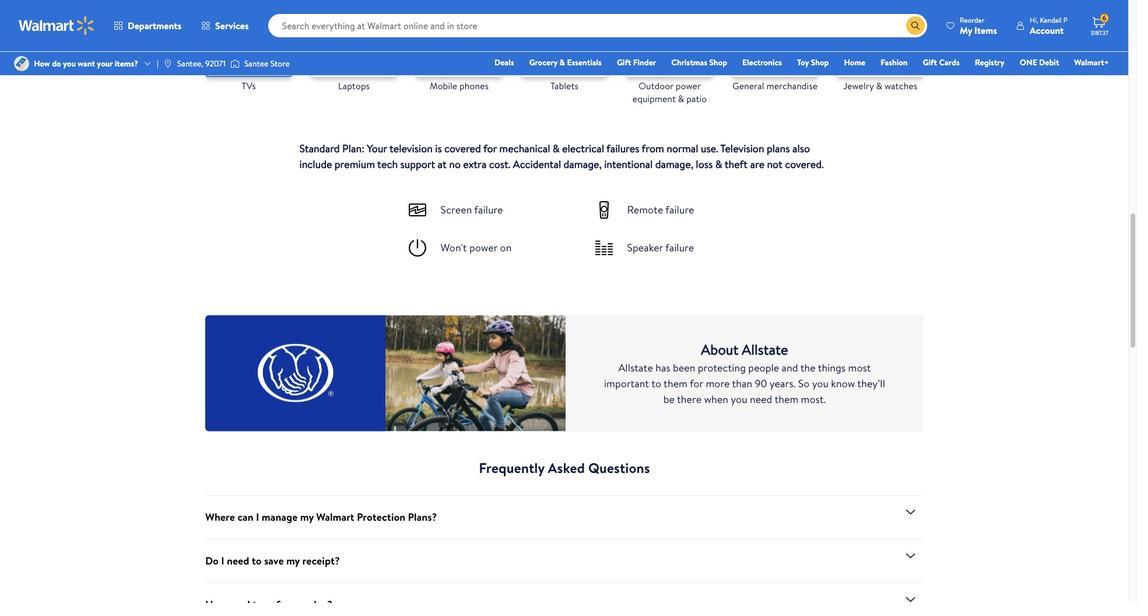 Task type: vqa. For each thing, say whether or not it's contained in the screenshot.
do?
no



Task type: describe. For each thing, give the bounding box(es) containing it.
christmas
[[672, 57, 708, 68]]

gift for gift cards
[[923, 57, 938, 68]]

electronics
[[743, 57, 782, 68]]

departments
[[128, 19, 182, 32]]

debit
[[1040, 57, 1060, 68]]

walmart+ link
[[1070, 56, 1115, 69]]

toy shop link
[[792, 56, 835, 69]]

 image for how do you want your items?
[[14, 56, 29, 71]]

one debit
[[1020, 57, 1060, 68]]

walmart image
[[19, 16, 95, 35]]

registry
[[975, 57, 1005, 68]]

fashion
[[881, 57, 908, 68]]

account
[[1030, 24, 1064, 36]]

grocery
[[529, 57, 558, 68]]

santee
[[244, 58, 269, 69]]

deals link
[[490, 56, 520, 69]]

how
[[34, 58, 50, 69]]

my
[[960, 24, 973, 36]]

$187.37
[[1092, 29, 1109, 37]]

hi,
[[1030, 15, 1039, 25]]

santee,
[[177, 58, 203, 69]]

grocery & essentials link
[[524, 56, 607, 69]]

walmart+
[[1075, 57, 1110, 68]]

p
[[1064, 15, 1068, 25]]

reorder my items
[[960, 15, 998, 36]]

essentials
[[567, 57, 602, 68]]

christmas shop
[[672, 57, 728, 68]]

deals
[[495, 57, 514, 68]]

reorder
[[960, 15, 985, 25]]

electronics link
[[738, 56, 788, 69]]

gift cards
[[923, 57, 960, 68]]

cards
[[940, 57, 960, 68]]

one debit link
[[1015, 56, 1065, 69]]

Walmart Site-Wide search field
[[268, 14, 928, 37]]

kendall
[[1041, 15, 1063, 25]]

one
[[1020, 57, 1038, 68]]



Task type: locate. For each thing, give the bounding box(es) containing it.
home link
[[839, 56, 871, 69]]

shop inside "link"
[[710, 57, 728, 68]]

gift for gift finder
[[617, 57, 632, 68]]

 image
[[163, 59, 173, 68]]

shop
[[710, 57, 728, 68], [811, 57, 829, 68]]

departments button
[[104, 12, 191, 40]]

6 $187.37
[[1092, 13, 1109, 37]]

0 horizontal spatial  image
[[14, 56, 29, 71]]

hi, kendall p account
[[1030, 15, 1068, 36]]

|
[[157, 58, 159, 69]]

2 gift from the left
[[923, 57, 938, 68]]

santee store
[[244, 58, 290, 69]]

christmas shop link
[[667, 56, 733, 69]]

want
[[78, 58, 95, 69]]

items?
[[115, 58, 138, 69]]

services button
[[191, 12, 259, 40]]

registry link
[[970, 56, 1010, 69]]

92071
[[205, 58, 226, 69]]

toy
[[798, 57, 810, 68]]

store
[[271, 58, 290, 69]]

gift left finder
[[617, 57, 632, 68]]

toy shop
[[798, 57, 829, 68]]

&
[[560, 57, 565, 68]]

gift
[[617, 57, 632, 68], [923, 57, 938, 68]]

1 horizontal spatial shop
[[811, 57, 829, 68]]

gift finder
[[617, 57, 657, 68]]

your
[[97, 58, 113, 69]]

2 shop from the left
[[811, 57, 829, 68]]

shop right christmas
[[710, 57, 728, 68]]

0 horizontal spatial gift
[[617, 57, 632, 68]]

gift left cards
[[923, 57, 938, 68]]

gift cards link
[[918, 56, 966, 69]]

6
[[1103, 13, 1107, 23]]

shop for christmas shop
[[710, 57, 728, 68]]

items
[[975, 24, 998, 36]]

santee, 92071
[[177, 58, 226, 69]]

search icon image
[[911, 21, 921, 30]]

1 horizontal spatial gift
[[923, 57, 938, 68]]

1 gift from the left
[[617, 57, 632, 68]]

do
[[52, 58, 61, 69]]

shop for toy shop
[[811, 57, 829, 68]]

 image left how
[[14, 56, 29, 71]]

finder
[[634, 57, 657, 68]]

you
[[63, 58, 76, 69]]

1 horizontal spatial  image
[[230, 58, 240, 69]]

services
[[215, 19, 249, 32]]

0 horizontal spatial shop
[[710, 57, 728, 68]]

 image
[[14, 56, 29, 71], [230, 58, 240, 69]]

how do you want your items?
[[34, 58, 138, 69]]

fashion link
[[876, 56, 914, 69]]

grocery & essentials
[[529, 57, 602, 68]]

Search search field
[[268, 14, 928, 37]]

1 shop from the left
[[710, 57, 728, 68]]

 image right 92071
[[230, 58, 240, 69]]

shop right toy
[[811, 57, 829, 68]]

 image for santee store
[[230, 58, 240, 69]]

gift finder link
[[612, 56, 662, 69]]

home
[[845, 57, 866, 68]]



